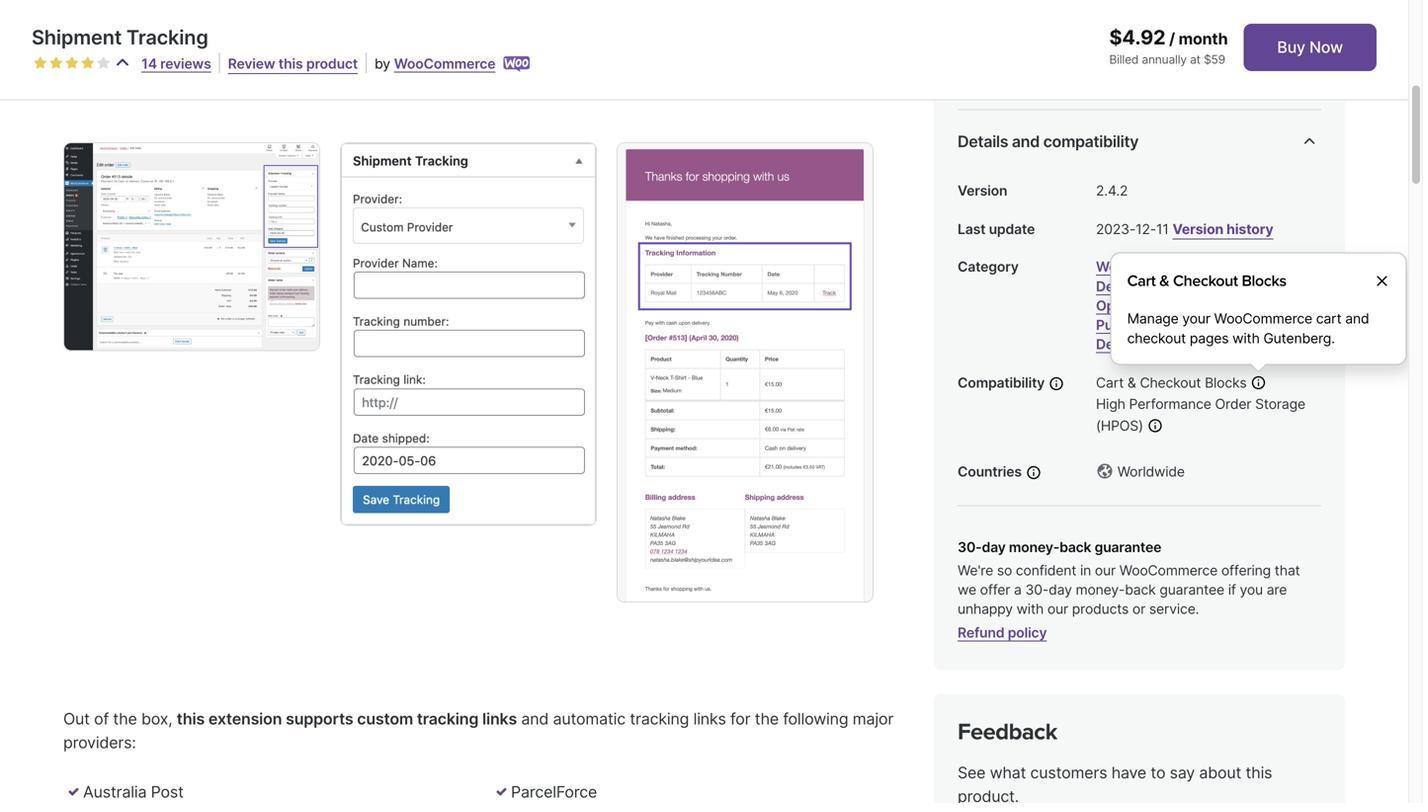 Task type: locate. For each thing, give the bounding box(es) containing it.
your
[[1183, 310, 1211, 327]]

version up the last at right
[[958, 182, 1008, 199]]

way
[[300, 24, 330, 43]]

0 horizontal spatial this
[[177, 710, 205, 729]]

2 horizontal spatial this
[[1246, 764, 1273, 783]]

view documentation
[[1073, 26, 1206, 43]]

appear
[[410, 47, 461, 67]]

14 reviews link
[[142, 55, 211, 72]]

shipment left the tracking.
[[656, 24, 726, 43]]

and inside manage your woocommerce cart and checkout pages with gutenberg.
[[1346, 310, 1370, 327]]

cart up high
[[1096, 375, 1124, 391]]

buy now
[[1278, 38, 1343, 57]]

$4.92
[[1109, 25, 1166, 49]]

blocks up the order
[[1205, 375, 1247, 391]]

our down confident
[[1048, 601, 1069, 618]]

with
[[204, 24, 235, 43], [504, 24, 535, 43], [1233, 330, 1260, 347], [1017, 601, 1044, 618]]

day
[[982, 539, 1006, 556], [1049, 582, 1072, 599]]

0 horizontal spatial tracking
[[232, 47, 291, 67]]

the inside emails , the page in their account section.
[[539, 47, 563, 67]]

in
[[465, 47, 478, 67], [104, 71, 117, 90], [1080, 562, 1091, 579]]

1 horizontal spatial back
[[1125, 582, 1156, 599]]

, inside delivery options and enhancements ,
[[1276, 297, 1280, 314]]

0 vertical spatial by
[[375, 55, 390, 72]]

, inside emails , the page in their account section.
[[531, 47, 535, 67]]

with down "a"
[[1017, 601, 1044, 618]]

1 horizontal spatial links
[[693, 710, 726, 729]]

0 vertical spatial back
[[1060, 539, 1092, 556]]

30- up we're
[[958, 539, 982, 556]]

links left automatic
[[482, 710, 517, 729]]

in down the shipment
[[465, 47, 478, 67]]

2 vertical spatial this
[[1246, 764, 1273, 783]]

back up confident
[[1060, 539, 1092, 556]]

2 links from the left
[[693, 710, 726, 729]]

pages
[[1190, 330, 1229, 347]]

and down developed by woo link
[[1151, 297, 1176, 314]]

this right 'about'
[[1246, 764, 1273, 783]]

track
[[353, 24, 390, 43]]

woocommerce extensions link
[[1096, 259, 1273, 275]]

1 horizontal spatial by
[[1169, 278, 1185, 295]]

customers inside provide customers with an easy way to track their shipment with woocommerce shipment tracking. after adding details to an order, the tracking information will appear in
[[123, 24, 200, 43]]

confident
[[1016, 562, 1077, 579]]

1 vertical spatial extra information image
[[1148, 418, 1163, 434]]

feedback
[[958, 719, 1057, 746]]

1 vertical spatial by
[[1169, 278, 1185, 295]]

shipment up rate product 3 stars image
[[32, 25, 122, 49]]

0 horizontal spatial by
[[375, 55, 390, 72]]

links inside and automatic tracking links for the following major providers:
[[693, 710, 726, 729]]

0 vertical spatial in
[[465, 47, 478, 67]]

products
[[1072, 601, 1129, 618]]

enhancements
[[1179, 297, 1276, 314]]

,
[[531, 47, 535, 67], [1273, 259, 1276, 275], [1218, 278, 1222, 295], [1276, 297, 1280, 314], [1218, 317, 1221, 334], [1283, 317, 1286, 334]]

0 horizontal spatial delivery
[[1096, 336, 1150, 353]]

the right the for
[[755, 710, 779, 729]]

1 vertical spatial cart
[[1096, 375, 1124, 391]]

links left the for
[[693, 710, 726, 729]]

0 horizontal spatial &
[[1128, 375, 1136, 391]]

with inside 30-day money-back guarantee we're so confident in our woocommerce offering that we offer a 30-day money-back guarantee if you are unhappy with our products or service. refund policy
[[1017, 601, 1044, 618]]

about
[[1199, 764, 1242, 783]]

1 horizontal spatial shipment
[[656, 24, 726, 43]]

of
[[94, 710, 109, 729]]

, down 'post-'
[[1283, 317, 1286, 334]]

0 vertical spatial blocks
[[1242, 272, 1287, 291]]

delivery
[[1226, 278, 1279, 295], [1096, 336, 1150, 353]]

the right of
[[113, 710, 137, 729]]

in inside provide customers with an easy way to track their shipment with woocommerce shipment tracking. after adding details to an order, the tracking information will appear in
[[465, 47, 478, 67]]

woocommerce inside provide customers with an easy way to track their shipment with woocommerce shipment tracking. after adding details to an order, the tracking information will appear in
[[539, 24, 652, 43]]

blocks
[[1242, 272, 1287, 291], [1205, 375, 1247, 391]]

1 vertical spatial options
[[1242, 336, 1293, 353]]

0 vertical spatial delivery
[[1226, 278, 1279, 295]]

11
[[1157, 221, 1169, 238]]

0 horizontal spatial to
[[116, 47, 131, 67]]

cart up "manage"
[[1127, 272, 1156, 291]]

1 horizontal spatial our
[[1095, 562, 1116, 579]]

will
[[382, 47, 406, 67]]

2 horizontal spatial to
[[1151, 764, 1166, 783]]

post
[[151, 783, 184, 802]]

0 horizontal spatial money-
[[1009, 539, 1060, 556]]

reviews
[[160, 55, 211, 72]]

to right rate product 5 stars "image"
[[116, 47, 131, 67]]

view
[[1073, 26, 1105, 43]]

1 vertical spatial &
[[1128, 375, 1136, 391]]

0 horizontal spatial extra information image
[[1148, 418, 1163, 434]]

this inside button
[[279, 55, 303, 72]]

and inside and automatic tracking links for the following major providers:
[[521, 710, 549, 729]]

extra information image up storage
[[1251, 375, 1267, 391]]

now
[[1310, 38, 1343, 57]]

0 horizontal spatial 30-
[[958, 539, 982, 556]]

1 vertical spatial money-
[[1076, 582, 1125, 599]]

1 vertical spatial customers
[[1031, 764, 1107, 783]]

checkout inside cart & checkout blocks element
[[1173, 272, 1238, 291]]

0 vertical spatial customers
[[123, 24, 200, 43]]

see
[[958, 764, 986, 783]]

woocommerce
[[539, 24, 652, 43], [394, 55, 496, 72], [1096, 259, 1197, 275], [1214, 310, 1313, 327], [1120, 562, 1218, 579]]

1 horizontal spatial &
[[1160, 272, 1170, 291]]

delivery down extensions
[[1226, 278, 1279, 295]]

/
[[1169, 29, 1175, 48]]

1 vertical spatial in
[[104, 71, 117, 90]]

by inside woocommerce extensions , developed by woo ,
[[1169, 278, 1185, 295]]

by down woocommerce extensions link
[[1169, 278, 1185, 295]]

money- up products
[[1076, 582, 1125, 599]]

performance
[[1129, 396, 1212, 413]]

1 horizontal spatial tracking
[[417, 710, 479, 729]]

in right confident
[[1080, 562, 1091, 579]]

and
[[1012, 132, 1040, 151], [1151, 297, 1176, 314], [1346, 310, 1370, 327], [1153, 336, 1178, 353], [521, 710, 549, 729]]

0 horizontal spatial links
[[482, 710, 517, 729]]

refund policy link
[[958, 625, 1047, 641]]

blocks up enhancements
[[1242, 272, 1287, 291]]

back up "or"
[[1125, 582, 1156, 599]]

1 horizontal spatial an
[[239, 24, 257, 43]]

at
[[1190, 52, 1201, 67]]

rate product 2 stars image
[[49, 56, 63, 70]]

delivery options and enhancements link
[[1096, 278, 1279, 314]]

tracking right custom
[[417, 710, 479, 729]]

shipment
[[656, 24, 726, 43], [32, 25, 122, 49]]

customers left the 'have'
[[1031, 764, 1107, 783]]

0 vertical spatial to
[[334, 24, 349, 43]]

their inside provide customers with an easy way to track their shipment with woocommerce shipment tracking. after adding details to an order, the tracking information will appear in
[[395, 24, 428, 43]]

1 horizontal spatial to
[[334, 24, 349, 43]]

extra information image down performance
[[1148, 418, 1163, 434]]

extra information image
[[1251, 375, 1267, 391], [1148, 418, 1163, 434]]

with up emails at top left
[[504, 24, 535, 43]]

1 vertical spatial our
[[1048, 601, 1069, 618]]

close dialog image
[[1375, 269, 1390, 293]]

1 vertical spatial their
[[121, 71, 154, 90]]

1 horizontal spatial customers
[[1031, 764, 1107, 783]]

service.
[[1149, 601, 1199, 618]]

tracking right automatic
[[630, 710, 689, 729]]

woocommerce inside manage your woocommerce cart and checkout pages with gutenberg.
[[1214, 310, 1313, 327]]

policy
[[1008, 625, 1047, 641]]

woo
[[1189, 278, 1218, 295]]

1 horizontal spatial money-
[[1076, 582, 1125, 599]]

guarantee up service.
[[1160, 582, 1225, 599]]

by down track
[[375, 55, 390, 72]]

and down "manage"
[[1153, 336, 1178, 353]]

0 horizontal spatial in
[[104, 71, 117, 90]]

to left say
[[1151, 764, 1166, 783]]

links
[[482, 710, 517, 729], [693, 710, 726, 729]]

1 vertical spatial cart & checkout blocks
[[1096, 375, 1247, 391]]

0 vertical spatial money-
[[1009, 539, 1060, 556]]

0 horizontal spatial version
[[958, 182, 1008, 199]]

high performance order storage (hpos)
[[1096, 396, 1306, 434]]

to
[[334, 24, 349, 43], [116, 47, 131, 67], [1151, 764, 1166, 783]]

30-day money-back guarantee we're so confident in our woocommerce offering that we offer a 30-day money-back guarantee if you are unhappy with our products or service. refund policy
[[958, 539, 1300, 641]]

rate product 1 star image
[[34, 56, 47, 70]]

in inside emails , the page in their account section.
[[104, 71, 117, 90]]

chevron up image
[[1298, 130, 1322, 154]]

in down rate product 5 stars "image"
[[104, 71, 117, 90]]

high
[[1096, 396, 1126, 413]]

(hpos)
[[1096, 418, 1144, 434]]

2023-
[[1096, 221, 1136, 238]]

1 horizontal spatial day
[[1049, 582, 1072, 599]]

1 horizontal spatial cart
[[1127, 272, 1156, 291]]

2 vertical spatial to
[[1151, 764, 1166, 783]]

1 horizontal spatial in
[[465, 47, 478, 67]]

parcelforce
[[511, 783, 597, 802]]

the
[[204, 47, 228, 67], [539, 47, 563, 67], [113, 710, 137, 729], [755, 710, 779, 729]]

countries
[[958, 463, 1022, 480]]

0 horizontal spatial cart
[[1096, 375, 1124, 391]]

guarantee up "or"
[[1095, 539, 1162, 556]]

shipping down the services
[[1181, 336, 1239, 353]]

order,
[[157, 47, 199, 67]]

the up account
[[204, 47, 228, 67]]

1 vertical spatial version
[[1173, 221, 1224, 238]]

2 horizontal spatial in
[[1080, 562, 1091, 579]]

1 horizontal spatial options
[[1242, 336, 1293, 353]]

buy
[[1278, 38, 1306, 57]]

money- up confident
[[1009, 539, 1060, 556]]

0 horizontal spatial their
[[121, 71, 154, 90]]

1 horizontal spatial this
[[279, 55, 303, 72]]

2.4.2
[[1096, 182, 1128, 199]]

0 vertical spatial this
[[279, 55, 303, 72]]

the right developed by woocommerce icon
[[539, 47, 563, 67]]

to up information
[[334, 24, 349, 43]]

30- right "a"
[[1026, 582, 1049, 599]]

our up products
[[1095, 562, 1116, 579]]

1 vertical spatial day
[[1049, 582, 1072, 599]]

customers up "order," in the top left of the page
[[123, 24, 200, 43]]

0 vertical spatial our
[[1095, 562, 1116, 579]]

shipping down enhancements
[[1225, 317, 1283, 334]]

emails
[[482, 47, 531, 67]]

1 vertical spatial an
[[135, 47, 153, 67]]

, down enhancements
[[1218, 317, 1221, 334]]

0 horizontal spatial an
[[135, 47, 153, 67]]

day up so
[[982, 539, 1006, 556]]

tracking
[[232, 47, 291, 67], [417, 710, 479, 729], [630, 710, 689, 729]]

and left automatic
[[521, 710, 549, 729]]

0 vertical spatial day
[[982, 539, 1006, 556]]

options
[[1096, 297, 1148, 314], [1242, 336, 1293, 353]]

review this product button
[[228, 54, 358, 74]]

, shipping , delivery and shipping options
[[1096, 317, 1293, 353]]

2 horizontal spatial tracking
[[630, 710, 689, 729]]

0 vertical spatial checkout
[[1173, 272, 1238, 291]]

options down shipping link
[[1242, 336, 1293, 353]]

this right box,
[[177, 710, 205, 729]]

supports
[[286, 710, 353, 729]]

woocommerce link
[[394, 55, 496, 72]]

billed
[[1109, 52, 1139, 67]]

2 vertical spatial in
[[1080, 562, 1091, 579]]

tracking up section.
[[232, 47, 291, 67]]

12-
[[1136, 221, 1157, 238]]

with right 'pages'
[[1233, 330, 1260, 347]]

2023-12-11 version history
[[1096, 221, 1274, 238]]

version right 11
[[1173, 221, 1224, 238]]

0 vertical spatial their
[[395, 24, 428, 43]]

services
[[1161, 317, 1218, 334]]

delivery down 'purchase'
[[1096, 336, 1150, 353]]

0 horizontal spatial our
[[1048, 601, 1069, 618]]

0 vertical spatial 30-
[[958, 539, 982, 556]]

1 vertical spatial to
[[116, 47, 131, 67]]

day down confident
[[1049, 582, 1072, 599]]

cart & checkout blocks
[[1127, 272, 1287, 291], [1096, 375, 1247, 391]]

following
[[783, 710, 849, 729]]

, right developed by woocommerce icon
[[531, 47, 535, 67]]

1 horizontal spatial their
[[395, 24, 428, 43]]

0 vertical spatial options
[[1096, 297, 1148, 314]]

and inside , shipping , delivery and shipping options
[[1153, 336, 1178, 353]]

30-
[[958, 539, 982, 556], [1026, 582, 1049, 599]]

and inside delivery options and enhancements ,
[[1151, 297, 1176, 314]]

post- purchase services link
[[1096, 297, 1319, 334]]

1 vertical spatial delivery
[[1096, 336, 1150, 353]]

options up 'purchase'
[[1096, 297, 1148, 314]]

and right cart
[[1346, 310, 1370, 327]]

see what customers have to say about this product.
[[958, 764, 1273, 804]]

1 horizontal spatial delivery
[[1226, 278, 1279, 295]]

, left 'post-'
[[1276, 297, 1280, 314]]

account
[[159, 71, 218, 90]]

1 horizontal spatial 30-
[[1026, 582, 1049, 599]]

details
[[958, 132, 1008, 151]]

this down the easy
[[279, 55, 303, 72]]

0 horizontal spatial options
[[1096, 297, 1148, 314]]

storage
[[1255, 396, 1306, 413]]

0 horizontal spatial customers
[[123, 24, 200, 43]]

cart & checkout blocks element
[[1111, 253, 1407, 365]]

0 vertical spatial extra information image
[[1251, 375, 1267, 391]]

rate product 3 stars image
[[65, 56, 79, 70]]



Task type: describe. For each thing, give the bounding box(es) containing it.
customers inside see what customers have to say about this product.
[[1031, 764, 1107, 783]]

rate product 4 stars image
[[81, 56, 95, 70]]

unhappy
[[958, 601, 1013, 618]]

last update
[[958, 221, 1035, 238]]

1 horizontal spatial version
[[1173, 221, 1224, 238]]

options inside delivery options and enhancements ,
[[1096, 297, 1148, 314]]

gutenberg.
[[1264, 330, 1335, 347]]

box,
[[141, 710, 172, 729]]

14
[[142, 55, 157, 72]]

that
[[1275, 562, 1300, 579]]

out of the box, this extension supports custom tracking links
[[63, 710, 517, 729]]

easy
[[261, 24, 296, 43]]

extension
[[208, 710, 282, 729]]

australia
[[83, 783, 147, 802]]

provide
[[63, 24, 118, 43]]

or
[[1133, 601, 1146, 618]]

0 vertical spatial shipping
[[1225, 317, 1283, 334]]

section.
[[222, 71, 279, 90]]

product.
[[958, 787, 1019, 804]]

0 horizontal spatial back
[[1060, 539, 1092, 556]]

adding
[[842, 24, 892, 43]]

$59
[[1204, 52, 1226, 67]]

this inside see what customers have to say about this product.
[[1246, 764, 1273, 783]]

view documentation link
[[990, 14, 1289, 54]]

, up enhancements
[[1218, 278, 1222, 295]]

shipment inside provide customers with an easy way to track their shipment with woocommerce shipment tracking. after adding details to an order, the tracking information will appear in
[[656, 24, 726, 43]]

0 horizontal spatial day
[[982, 539, 1006, 556]]

refund
[[958, 625, 1005, 641]]

manage
[[1127, 310, 1179, 327]]

post- purchase services
[[1096, 297, 1319, 334]]

0 vertical spatial cart
[[1127, 272, 1156, 291]]

category
[[958, 259, 1019, 275]]

a
[[1014, 582, 1022, 599]]

0 vertical spatial &
[[1160, 272, 1170, 291]]

1 vertical spatial this
[[177, 710, 205, 729]]

for
[[731, 710, 751, 729]]

emails , the page in their account section.
[[63, 47, 568, 90]]

compatibility
[[1043, 132, 1139, 151]]

$4.92 / month billed annually at $59
[[1109, 25, 1228, 67]]

delivery inside delivery options and enhancements ,
[[1226, 278, 1279, 295]]

0 vertical spatial cart & checkout blocks
[[1127, 272, 1287, 291]]

automatic
[[553, 710, 626, 729]]

documentation
[[1109, 26, 1206, 43]]

1 vertical spatial shipping
[[1181, 336, 1239, 353]]

1 links from the left
[[482, 710, 517, 729]]

the inside provide customers with an easy way to track their shipment with woocommerce shipment tracking. after adding details to an order, the tracking information will appear in
[[204, 47, 228, 67]]

woocommerce inside woocommerce extensions , developed by woo ,
[[1096, 259, 1197, 275]]

1 vertical spatial blocks
[[1205, 375, 1247, 391]]

checkout
[[1127, 330, 1186, 347]]

1 vertical spatial guarantee
[[1160, 582, 1225, 599]]

delivery inside , shipping , delivery and shipping options
[[1096, 336, 1150, 353]]

options inside , shipping , delivery and shipping options
[[1242, 336, 1293, 353]]

offer
[[980, 582, 1011, 599]]

with inside manage your woocommerce cart and checkout pages with gutenberg.
[[1233, 330, 1260, 347]]

provide customers with an easy way to track their shipment with woocommerce shipment tracking. after adding details to an order, the tracking information will appear in
[[63, 24, 892, 67]]

1 vertical spatial 30-
[[1026, 582, 1049, 599]]

0 vertical spatial guarantee
[[1095, 539, 1162, 556]]

compatibility
[[958, 375, 1045, 391]]

delivery options and enhancements ,
[[1096, 278, 1284, 314]]

you
[[1240, 582, 1263, 599]]

woocommerce inside 30-day money-back guarantee we're so confident in our woocommerce offering that we offer a 30-day money-back guarantee if you are unhappy with our products or service. refund policy
[[1120, 562, 1218, 579]]

and right details
[[1012, 132, 1040, 151]]

details
[[63, 47, 112, 67]]

delivery and shipping options link
[[1096, 336, 1293, 353]]

we're
[[958, 562, 993, 579]]

and automatic tracking links for the following major providers:
[[63, 710, 894, 753]]

australia post
[[83, 783, 184, 802]]

so
[[997, 562, 1012, 579]]

review
[[228, 55, 275, 72]]

shipment
[[432, 24, 500, 43]]

manage your woocommerce cart and checkout pages with gutenberg.
[[1127, 310, 1370, 347]]

offering
[[1222, 562, 1271, 579]]

custom
[[357, 710, 413, 729]]

developed by woo link
[[1096, 278, 1218, 295]]

we
[[958, 582, 977, 599]]

if
[[1228, 582, 1236, 599]]

annually
[[1142, 52, 1187, 67]]

1 vertical spatial back
[[1125, 582, 1156, 599]]

history
[[1227, 221, 1274, 238]]

what
[[990, 764, 1026, 783]]

worldwide
[[1114, 463, 1185, 480]]

developed
[[1096, 278, 1166, 295]]

by woocommerce
[[375, 55, 496, 72]]

after
[[801, 24, 837, 43]]

0 vertical spatial version
[[958, 182, 1008, 199]]

purchase
[[1096, 317, 1158, 334]]

out
[[63, 710, 90, 729]]

1 vertical spatial checkout
[[1140, 375, 1201, 391]]

with up review
[[204, 24, 235, 43]]

0 horizontal spatial shipment
[[32, 25, 122, 49]]

tracking.
[[730, 24, 797, 43]]

rate product 5 stars image
[[97, 56, 111, 70]]

order
[[1215, 396, 1252, 413]]

0 vertical spatial an
[[239, 24, 257, 43]]

tracking inside and automatic tracking links for the following major providers:
[[630, 710, 689, 729]]

in inside 30-day money-back guarantee we're so confident in our woocommerce offering that we offer a 30-day money-back guarantee if you are unhappy with our products or service. refund policy
[[1080, 562, 1091, 579]]

their inside emails , the page in their account section.
[[121, 71, 154, 90]]

1 horizontal spatial extra information image
[[1251, 375, 1267, 391]]

the inside and automatic tracking links for the following major providers:
[[755, 710, 779, 729]]

are
[[1267, 582, 1287, 599]]

major
[[853, 710, 894, 729]]

to inside see what customers have to say about this product.
[[1151, 764, 1166, 783]]

information
[[295, 47, 378, 67]]

review this product
[[228, 55, 358, 72]]

tracking inside provide customers with an easy way to track their shipment with woocommerce shipment tracking. after adding details to an order, the tracking information will appear in
[[232, 47, 291, 67]]

shipping link
[[1225, 317, 1283, 334]]

have
[[1112, 764, 1147, 783]]

woocommerce extensions , developed by woo ,
[[1096, 259, 1276, 295]]

, down history
[[1273, 259, 1276, 275]]

developed by woocommerce image
[[503, 56, 530, 72]]

cart
[[1316, 310, 1342, 327]]



Task type: vqa. For each thing, say whether or not it's contained in the screenshot.
the top Version
yes



